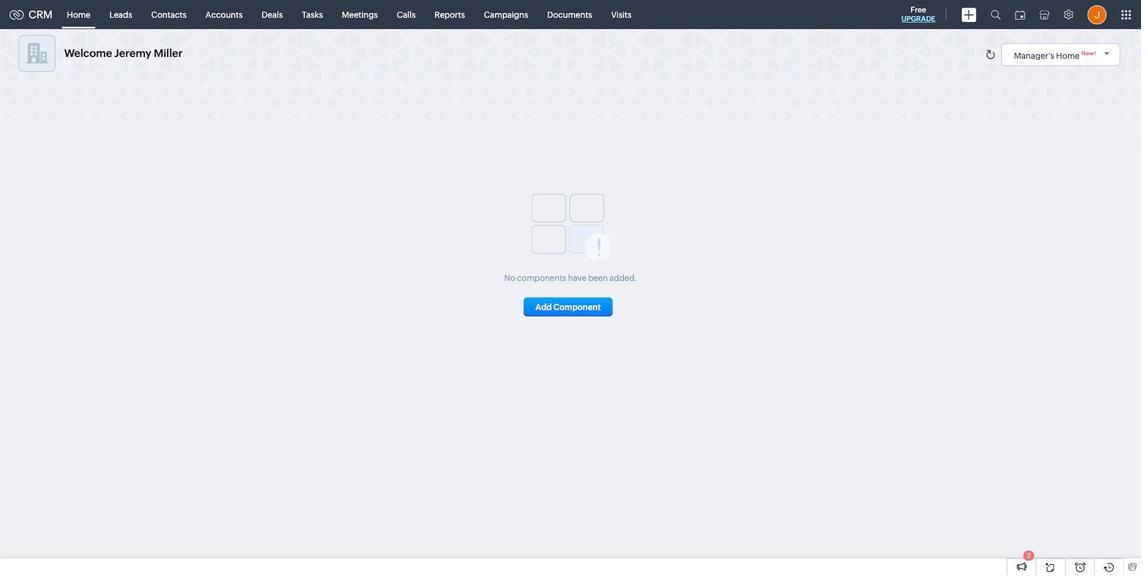 Task type: vqa. For each thing, say whether or not it's contained in the screenshot.
PROFILE image
yes



Task type: describe. For each thing, give the bounding box(es) containing it.
create menu image
[[962, 7, 977, 22]]

calendar image
[[1015, 10, 1025, 19]]

create menu element
[[955, 0, 984, 29]]



Task type: locate. For each thing, give the bounding box(es) containing it.
profile element
[[1081, 0, 1114, 29]]

search image
[[991, 10, 1001, 20]]

logo image
[[10, 10, 24, 19]]

profile image
[[1088, 5, 1107, 24]]

search element
[[984, 0, 1008, 29]]



